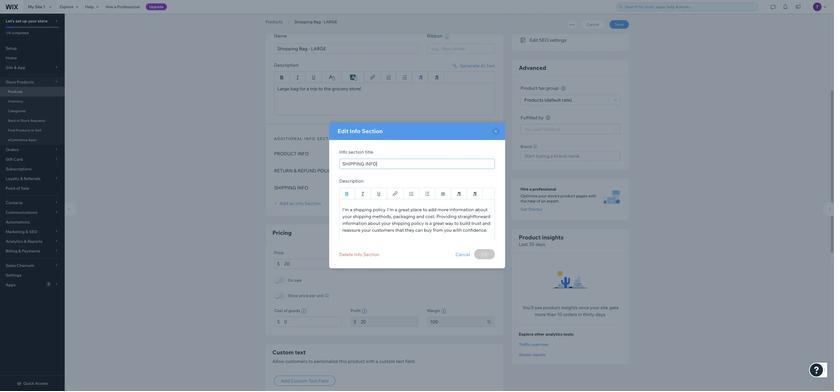 Task type: locate. For each thing, give the bounding box(es) containing it.
1 horizontal spatial customers
[[372, 227, 395, 233]]

product inside button
[[558, 26, 575, 31]]

i'm up the reassure
[[343, 207, 349, 212]]

custom left field at the bottom
[[291, 378, 308, 384]]

of left "sale"
[[16, 186, 20, 191]]

0 vertical spatial cancel button
[[582, 20, 605, 29]]

None text field
[[284, 259, 342, 269], [284, 317, 342, 327], [361, 317, 419, 327], [284, 259, 342, 269], [284, 317, 342, 327], [361, 317, 419, 327]]

section down shipping info
[[305, 200, 321, 206]]

your down professional
[[539, 194, 547, 199]]

a left the custom
[[376, 358, 379, 364]]

products up ecommerce apps
[[16, 128, 30, 132]]

find
[[8, 128, 15, 132]]

0 horizontal spatial customers
[[285, 358, 308, 364]]

0 vertical spatial insights
[[542, 234, 564, 241]]

0 vertical spatial edit
[[530, 37, 539, 43]]

1 vertical spatial product
[[519, 234, 541, 241]]

customers right allow
[[285, 358, 308, 364]]

show
[[288, 293, 298, 298]]

1 vertical spatial in
[[579, 312, 582, 317]]

insights up orders
[[561, 305, 578, 311]]

section
[[362, 127, 383, 134], [305, 200, 321, 206], [364, 252, 380, 257]]

you
[[525, 127, 533, 132]]

0 vertical spatial info
[[290, 18, 301, 23]]

you
[[444, 227, 452, 233]]

0 vertical spatial with
[[589, 194, 597, 199]]

can
[[416, 227, 423, 233]]

description
[[274, 62, 299, 68], [340, 178, 364, 184]]

cancel inside cancel button
[[587, 22, 600, 27]]

info tooltip image right profit
[[362, 309, 367, 314]]

to inside sidebar element
[[31, 128, 34, 132]]

add down shipping on the top left
[[280, 200, 289, 206]]

your up the reassure
[[343, 213, 352, 219]]

flavors
[[413, 151, 427, 156]]

a up optimize
[[530, 187, 532, 192]]

customers inside i'm a shipping policy. i'm a great place to add more information about your shipping methods, packaging and cost. providing straightforward information about your shipping policy is a great way to build trust and reassure your customers that they can buy from you with confidence.
[[372, 227, 395, 233]]

explore other analytics tools:
[[519, 332, 575, 337]]

your right the reassure
[[362, 227, 371, 233]]

of right help
[[537, 199, 541, 204]]

store!
[[350, 86, 362, 91]]

with right you
[[453, 227, 462, 233]]

info left sections
[[305, 136, 316, 141]]

edit left seo
[[530, 37, 539, 43]]

an inside optimize your store's product pages with the help of an expert.
[[542, 199, 546, 204]]

1 horizontal spatial cancel button
[[582, 20, 605, 29]]

product info
[[274, 151, 309, 156]]

1 vertical spatial description
[[340, 178, 364, 184]]

1 vertical spatial great
[[433, 220, 444, 226]]

0 vertical spatial custom
[[273, 349, 294, 356]]

$ for on sale
[[277, 261, 280, 267]]

with inside i'm a shipping policy. i'm a great place to add more information about your shipping methods, packaging and cost. providing straightforward information about your shipping policy is a great way to build trust and reassure your customers that they can buy from you with confidence.
[[453, 227, 462, 233]]

1 vertical spatial cancel
[[456, 252, 470, 257]]

(self
[[534, 127, 543, 132]]

1 vertical spatial insights
[[561, 305, 578, 311]]

0 horizontal spatial text
[[295, 349, 306, 356]]

0 horizontal spatial the
[[324, 86, 331, 91]]

0 horizontal spatial hire
[[106, 4, 113, 9]]

shipping up that
[[392, 220, 411, 226]]

0 horizontal spatial description
[[274, 62, 299, 68]]

about up straightforward
[[476, 207, 488, 212]]

section up title
[[362, 127, 383, 134]]

of for sale
[[16, 186, 20, 191]]

shipping left policy.
[[354, 207, 372, 212]]

back in stock requests
[[8, 118, 45, 123]]

text right "ai"
[[487, 63, 495, 68]]

no
[[354, 168, 361, 173]]

per
[[310, 293, 316, 298]]

0 vertical spatial in
[[17, 118, 20, 123]]

great up the packaging
[[399, 207, 410, 212]]

0 vertical spatial product
[[521, 85, 538, 91]]

the
[[324, 86, 331, 91], [521, 199, 527, 204]]

cancel left the ok button in the right of the page
[[456, 252, 470, 257]]

an down shipping info
[[290, 200, 295, 206]]

0 vertical spatial info
[[298, 151, 309, 156]]

information up build
[[450, 207, 475, 212]]

with right pages
[[589, 194, 597, 199]]

back
[[8, 118, 16, 123]]

advanced
[[519, 64, 547, 71]]

completed
[[12, 31, 29, 35]]

the left help
[[521, 199, 527, 204]]

great
[[399, 207, 410, 212], [433, 220, 444, 226]]

your up thirty
[[591, 305, 600, 311]]

generate
[[460, 63, 480, 68]]

info tooltip image
[[301, 309, 307, 314]]

1 vertical spatial text
[[309, 378, 318, 384]]

add for add custom text field
[[281, 378, 290, 384]]

find products to sell
[[8, 128, 41, 132]]

explore
[[60, 4, 74, 9], [519, 332, 534, 337]]

1 horizontal spatial text
[[396, 358, 405, 364]]

the inside false text box
[[324, 86, 331, 91]]

info tooltip image
[[562, 86, 566, 91], [547, 116, 551, 120], [362, 309, 367, 314], [442, 309, 447, 314]]

description down no
[[340, 178, 364, 184]]

site
[[35, 4, 42, 9]]

Select box search field
[[432, 44, 491, 53]]

1 vertical spatial explore
[[519, 332, 534, 337]]

unit
[[317, 293, 324, 298]]

0 horizontal spatial cancel
[[456, 252, 470, 257]]

text
[[295, 349, 306, 356], [396, 358, 405, 364]]

custom up allow
[[273, 349, 294, 356]]

and
[[417, 213, 425, 219], [483, 220, 491, 226]]

2 vertical spatial of
[[284, 308, 288, 313]]

1 horizontal spatial info
[[305, 136, 316, 141]]

promote this product
[[530, 26, 575, 31]]

product up 30
[[519, 234, 541, 241]]

info for product info
[[298, 151, 309, 156]]

and up policy
[[417, 213, 425, 219]]

promote coupon image
[[521, 15, 527, 20]]

product for tax
[[521, 85, 538, 91]]

to left personalize
[[309, 358, 313, 364]]

large
[[324, 19, 338, 24]]

sale
[[21, 186, 29, 191]]

and right trust
[[483, 220, 491, 226]]

section right delete
[[364, 252, 380, 257]]

1 horizontal spatial about
[[476, 207, 488, 212]]

in right back
[[17, 118, 20, 123]]

0 horizontal spatial of
[[16, 186, 20, 191]]

1 horizontal spatial the
[[521, 199, 527, 204]]

1 horizontal spatial cancel
[[587, 22, 600, 27]]

add custom text field button
[[274, 376, 336, 386]]

form
[[62, 0, 835, 391]]

$ down profit
[[354, 319, 357, 325]]

1 horizontal spatial edit
[[530, 37, 539, 43]]

info
[[298, 151, 309, 156], [297, 185, 309, 190]]

i'm
[[343, 207, 349, 212], [388, 207, 394, 212]]

1 vertical spatial of
[[537, 199, 541, 204]]

0 vertical spatial customers
[[372, 227, 395, 233]]

1 vertical spatial add
[[281, 378, 290, 384]]

add down allow
[[281, 378, 290, 384]]

1 vertical spatial more
[[535, 312, 546, 317]]

more down 'see'
[[535, 312, 546, 317]]

edit inside edit seo settings button
[[530, 37, 539, 43]]

products up name
[[266, 19, 283, 24]]

hire up optimize
[[521, 187, 529, 192]]

title
[[365, 149, 374, 155]]

&
[[294, 168, 297, 173]]

0 vertical spatial cancel
[[587, 22, 600, 27]]

text left field at the bottom
[[309, 378, 318, 384]]

product inside custom text allow customers to personalize this product with a custom text field.
[[348, 358, 365, 364]]

seo settings image
[[521, 38, 527, 43]]

is
[[425, 220, 429, 226]]

shipping up the reassure
[[353, 213, 372, 219]]

return & refund policy
[[274, 168, 334, 173]]

0 horizontal spatial this
[[339, 358, 347, 364]]

0 vertical spatial the
[[324, 86, 331, 91]]

info right delete
[[354, 252, 363, 257]]

cancel left save
[[587, 22, 600, 27]]

0 vertical spatial explore
[[60, 4, 74, 9]]

point of sale
[[6, 186, 29, 191]]

hire a professional
[[106, 4, 140, 9]]

0 vertical spatial section
[[362, 127, 383, 134]]

buy
[[424, 227, 432, 233]]

$ down price
[[277, 261, 280, 267]]

1 horizontal spatial of
[[284, 308, 288, 313]]

on sale
[[288, 278, 302, 283]]

this down coupon on the top of the page
[[549, 26, 557, 31]]

0 horizontal spatial i'm
[[343, 207, 349, 212]]

explore up traffic
[[519, 332, 534, 337]]

add inside button
[[281, 378, 290, 384]]

explore right 1
[[60, 4, 74, 9]]

0 vertical spatial about
[[476, 207, 488, 212]]

automations
[[6, 220, 30, 225]]

0 vertical spatial more
[[438, 207, 449, 212]]

info right basic
[[290, 18, 301, 23]]

days
[[536, 242, 546, 247]]

1 vertical spatial info
[[297, 185, 309, 190]]

products up inventory
[[8, 89, 23, 94]]

2 vertical spatial shipping
[[392, 220, 411, 226]]

1 vertical spatial this
[[339, 358, 347, 364]]

quick access
[[23, 381, 48, 386]]

a inside text box
[[307, 86, 309, 91]]

you (self fulfilled)
[[525, 127, 561, 132]]

0 horizontal spatial explore
[[60, 4, 74, 9]]

edit up sections
[[338, 127, 349, 134]]

cost of goods
[[274, 308, 300, 313]]

policy
[[412, 220, 424, 226]]

to left add
[[423, 207, 428, 212]]

great up the 'from'
[[433, 220, 444, 226]]

products link up name
[[263, 19, 286, 25]]

0 horizontal spatial in
[[17, 118, 20, 123]]

custom inside button
[[291, 378, 308, 384]]

i'm up methods,
[[388, 207, 394, 212]]

add
[[429, 207, 437, 212]]

info down shipping info
[[296, 200, 304, 206]]

bag
[[370, 151, 380, 156]]

customers down methods,
[[372, 227, 395, 233]]

your right up
[[28, 18, 37, 24]]

%
[[488, 319, 491, 325]]

info for shipping info
[[297, 185, 309, 190]]

explore for explore other analytics tools:
[[519, 332, 534, 337]]

products link down store products
[[0, 87, 65, 97]]

custom
[[380, 358, 395, 364]]

12" x 8" bag  cotton  natural flavors
[[354, 151, 427, 156]]

shopping bag - large
[[295, 19, 338, 24]]

0 horizontal spatial products link
[[0, 87, 65, 97]]

categories link
[[0, 106, 65, 116]]

settings
[[550, 37, 567, 43]]

0 vertical spatial and
[[417, 213, 425, 219]]

cotton
[[381, 151, 395, 156]]

info tooltip image right by
[[547, 116, 551, 120]]

0 vertical spatial description
[[274, 62, 299, 68]]

0 vertical spatial this
[[549, 26, 557, 31]]

hire right help button
[[106, 4, 113, 9]]

0 horizontal spatial info
[[290, 18, 301, 23]]

a right for
[[307, 86, 309, 91]]

2 vertical spatial with
[[366, 358, 375, 364]]

1 horizontal spatial with
[[453, 227, 462, 233]]

2 vertical spatial section
[[364, 252, 380, 257]]

create coupon button
[[521, 13, 561, 21]]

0 horizontal spatial more
[[438, 207, 449, 212]]

ai
[[481, 63, 486, 68]]

insights up days
[[542, 234, 564, 241]]

description up large
[[274, 62, 299, 68]]

fulfilled
[[521, 115, 538, 120]]

let's set up your store
[[6, 18, 48, 24]]

a right is
[[430, 220, 432, 226]]

info for basic
[[290, 18, 301, 23]]

1 vertical spatial custom
[[291, 378, 308, 384]]

add an info section
[[279, 200, 321, 206]]

with inside optimize your store's product pages with the help of an expert.
[[589, 194, 597, 199]]

insights inside product insights last 30 days
[[542, 234, 564, 241]]

0 horizontal spatial great
[[399, 207, 410, 212]]

sections
[[317, 136, 341, 141]]

to
[[319, 86, 323, 91], [31, 128, 34, 132], [423, 207, 428, 212], [455, 220, 459, 226], [309, 358, 313, 364]]

cancel for left cancel button
[[456, 252, 470, 257]]

hire a professional
[[521, 187, 557, 192]]

product for insights
[[519, 234, 541, 241]]

0 vertical spatial hire
[[106, 4, 113, 9]]

1 horizontal spatial explore
[[519, 332, 534, 337]]

of right cost
[[284, 308, 288, 313]]

product left tax
[[521, 85, 538, 91]]

1 vertical spatial with
[[453, 227, 462, 233]]

0 horizontal spatial with
[[366, 358, 375, 364]]

1 horizontal spatial more
[[535, 312, 546, 317]]

cancel button left the ok button in the right of the page
[[456, 249, 470, 260]]

settings
[[6, 273, 21, 278]]

let's
[[6, 18, 15, 24]]

1 vertical spatial edit
[[338, 127, 349, 134]]

a up the reassure
[[350, 207, 353, 212]]

1 vertical spatial hire
[[521, 187, 529, 192]]

product inside product insights last 30 days
[[519, 234, 541, 241]]

0 vertical spatial text
[[487, 63, 495, 68]]

2 horizontal spatial of
[[537, 199, 541, 204]]

false text field
[[340, 199, 495, 240]]

1 horizontal spatial products link
[[263, 19, 286, 25]]

1 vertical spatial products link
[[0, 87, 65, 97]]

None text field
[[427, 317, 485, 327]]

info tooltip image right margin
[[442, 309, 447, 314]]

0 horizontal spatial an
[[290, 200, 295, 206]]

tools:
[[564, 332, 575, 337]]

an left expert. on the bottom right of page
[[542, 199, 546, 204]]

store
[[6, 80, 16, 85]]

this right personalize
[[339, 358, 347, 364]]

add for add an info section
[[280, 200, 289, 206]]

categories
[[8, 109, 26, 113]]

0 vertical spatial add
[[280, 200, 289, 206]]

ok button
[[475, 249, 495, 259]]

1 vertical spatial info
[[305, 136, 316, 141]]

delete info section
[[340, 252, 380, 257]]

1 i'm from the left
[[343, 207, 349, 212]]

info down additional info sections
[[298, 151, 309, 156]]

the inside optimize your store's product pages with the help of an expert.
[[521, 199, 527, 204]]

about down methods,
[[368, 220, 381, 226]]

1 horizontal spatial and
[[483, 220, 491, 226]]

the left grocery
[[324, 86, 331, 91]]

1 horizontal spatial an
[[542, 199, 546, 204]]

your inside optimize your store's product pages with the help of an expert.
[[539, 194, 547, 199]]

1 horizontal spatial i'm
[[388, 207, 394, 212]]

1 vertical spatial about
[[368, 220, 381, 226]]

more up "providing"
[[438, 207, 449, 212]]

0 vertical spatial information
[[450, 207, 475, 212]]

1 vertical spatial cancel button
[[456, 249, 470, 260]]

a left "professional"
[[114, 4, 116, 9]]

help button
[[82, 0, 102, 14]]

to left the sell
[[31, 128, 34, 132]]

more inside i'm a shipping policy. i'm a great place to add more information about your shipping methods, packaging and cost. providing straightforward information about your shipping policy is a great way to build trust and reassure your customers that they can buy from you with confidence.
[[438, 207, 449, 212]]

0 vertical spatial text
[[295, 349, 306, 356]]

started
[[529, 207, 543, 212]]

with left the custom
[[366, 358, 375, 364]]

e.g., Tech Specs text field
[[340, 159, 495, 169]]

1 horizontal spatial in
[[579, 312, 582, 317]]

section inside form
[[305, 200, 321, 206]]

product inside 'you'll see product insights once your site gets more than 10 orders in thirty days.'
[[544, 305, 560, 311]]

info up the add an info section in the left of the page
[[297, 185, 309, 190]]

1 horizontal spatial this
[[549, 26, 557, 31]]

section inside button
[[364, 252, 380, 257]]

information up the reassure
[[343, 220, 367, 226]]

of inside sidebar element
[[16, 186, 20, 191]]

group
[[546, 85, 559, 91]]

1 vertical spatial text
[[396, 358, 405, 364]]

shopping
[[295, 19, 313, 24]]

of for goods
[[284, 308, 288, 313]]

setup link
[[0, 43, 65, 53]]

optimize
[[521, 194, 538, 199]]

show price per unit
[[288, 293, 324, 298]]

1 vertical spatial customers
[[285, 358, 308, 364]]

12"
[[354, 151, 360, 156]]

to right trip
[[319, 86, 323, 91]]

info tooltip image for profit
[[362, 309, 367, 314]]

refunds
[[362, 168, 384, 173]]

in down the 'once'
[[579, 312, 582, 317]]

0 horizontal spatial edit
[[338, 127, 349, 134]]

large bag for a trip to the grocery store!
[[278, 86, 362, 91]]

methods,
[[373, 213, 393, 219]]

cost.
[[426, 213, 436, 219]]

products right store
[[17, 80, 34, 85]]

1 vertical spatial the
[[521, 199, 527, 204]]

seo
[[540, 37, 549, 43]]

cancel button left save
[[582, 20, 605, 29]]

1 horizontal spatial text
[[487, 63, 495, 68]]

1 horizontal spatial hire
[[521, 187, 529, 192]]

1 vertical spatial section
[[305, 200, 321, 206]]

coupon
[[545, 14, 561, 20]]

info tooltip image for fulfilled by
[[547, 116, 551, 120]]



Task type: vqa. For each thing, say whether or not it's contained in the screenshot.
the Label
no



Task type: describe. For each thing, give the bounding box(es) containing it.
get
[[521, 207, 528, 212]]

product tax group
[[521, 85, 560, 91]]

form containing advanced
[[62, 0, 835, 391]]

$ down cost
[[277, 319, 280, 325]]

goods
[[289, 308, 300, 313]]

sidebar element
[[0, 14, 65, 391]]

info up section
[[350, 127, 361, 134]]

cost
[[274, 308, 283, 313]]

my site 1
[[28, 4, 45, 9]]

allow
[[273, 358, 284, 364]]

large
[[278, 86, 290, 91]]

gets
[[610, 305, 619, 311]]

the for help
[[521, 199, 527, 204]]

more inside 'you'll see product insights once your site gets more than 10 orders in thirty days.'
[[535, 312, 546, 317]]

basic
[[274, 18, 288, 23]]

inventory
[[8, 99, 23, 103]]

your down methods,
[[382, 220, 391, 226]]

8"
[[364, 151, 369, 156]]

to inside false text box
[[319, 86, 323, 91]]

help
[[528, 199, 536, 204]]

(default
[[545, 97, 561, 103]]

a up the packaging
[[395, 207, 398, 212]]

products down product tax group
[[525, 97, 544, 103]]

promote this product button
[[521, 25, 575, 33]]

0 horizontal spatial cancel button
[[456, 249, 470, 260]]

custom inside custom text allow customers to personalize this product with a custom text field.
[[273, 349, 294, 356]]

info tooltip image for margin
[[442, 309, 447, 314]]

home link
[[0, 53, 65, 63]]

delete
[[340, 252, 353, 257]]

Start typing a brand name field
[[523, 151, 619, 161]]

delete info section button
[[340, 249, 380, 260]]

settings link
[[0, 270, 65, 280]]

bag
[[314, 19, 321, 24]]

2 i'm from the left
[[388, 207, 394, 212]]

insights inside 'you'll see product insights once your site gets more than 10 orders in thirty days.'
[[561, 305, 578, 311]]

in inside sidebar element
[[17, 118, 20, 123]]

1 horizontal spatial great
[[433, 220, 444, 226]]

info for additional
[[305, 136, 316, 141]]

build
[[460, 220, 471, 226]]

automations link
[[0, 217, 65, 227]]

access
[[35, 381, 48, 386]]

0 horizontal spatial about
[[368, 220, 381, 226]]

reassure
[[343, 227, 361, 233]]

promote image
[[521, 26, 527, 31]]

-
[[322, 19, 323, 24]]

save button
[[610, 20, 629, 29]]

price
[[274, 250, 284, 255]]

to right the way
[[455, 220, 459, 226]]

traffic overview
[[519, 342, 549, 347]]

margin
[[427, 308, 440, 313]]

see
[[535, 305, 543, 311]]

my
[[28, 4, 34, 9]]

a inside custom text allow customers to personalize this product with a custom text field.
[[376, 358, 379, 364]]

other
[[535, 332, 545, 337]]

info tooltip image right the group
[[562, 86, 566, 91]]

by
[[539, 115, 544, 120]]

0 vertical spatial great
[[399, 207, 410, 212]]

text for custom
[[309, 378, 318, 384]]

section for edit info section
[[362, 127, 383, 134]]

1 horizontal spatial information
[[450, 207, 475, 212]]

traffic
[[519, 342, 531, 347]]

edit for edit seo settings
[[530, 37, 539, 43]]

this inside button
[[549, 26, 557, 31]]

hire for hire a professional
[[521, 187, 529, 192]]

Search for tools, apps, help & more... field
[[624, 3, 757, 11]]

place
[[411, 207, 422, 212]]

30
[[529, 242, 535, 247]]

quick access button
[[17, 381, 48, 386]]

Add a product name text field
[[274, 43, 419, 54]]

0 vertical spatial shipping
[[354, 207, 372, 212]]

you'll
[[523, 305, 534, 311]]

customers inside custom text allow customers to personalize this product with a custom text field.
[[285, 358, 308, 364]]

with inside custom text allow customers to personalize this product with a custom text field.
[[366, 358, 375, 364]]

sell
[[35, 128, 41, 132]]

field
[[319, 378, 329, 384]]

reports
[[532, 352, 546, 357]]

0 horizontal spatial information
[[343, 220, 367, 226]]

pricing
[[273, 229, 292, 236]]

1 vertical spatial and
[[483, 220, 491, 226]]

cancel for cancel button to the right
[[587, 22, 600, 27]]

get started
[[521, 207, 543, 212]]

additional
[[274, 136, 303, 141]]

this inside custom text allow customers to personalize this product with a custom text field.
[[339, 358, 347, 364]]

1 vertical spatial shipping
[[353, 213, 372, 219]]

custom text allow customers to personalize this product with a custom text field.
[[273, 349, 416, 364]]

products inside find products to sell link
[[16, 128, 30, 132]]

you'll see product insights once your site gets more than 10 orders in thirty days.
[[523, 305, 619, 317]]

trust
[[472, 220, 482, 226]]

professional
[[117, 4, 140, 9]]

to inside custom text allow customers to personalize this product with a custom text field.
[[309, 358, 313, 364]]

than
[[547, 312, 557, 317]]

return
[[274, 168, 293, 173]]

optimize your store's product pages with the help of an expert.
[[521, 194, 597, 204]]

tax
[[539, 85, 545, 91]]

way
[[446, 220, 454, 226]]

section for delete info section
[[364, 252, 380, 257]]

$ for %
[[354, 319, 357, 325]]

edit seo settings
[[530, 37, 567, 43]]

professional
[[533, 187, 557, 192]]

of inside optimize your store's product pages with the help of an expert.
[[537, 199, 541, 204]]

your inside 'you'll see product insights once your site gets more than 10 orders in thirty days.'
[[591, 305, 600, 311]]

trip
[[310, 86, 318, 91]]

get started link
[[521, 207, 543, 212]]

false text field
[[274, 83, 495, 115]]

store
[[38, 18, 48, 24]]

bag
[[291, 86, 299, 91]]

ribbon
[[427, 33, 444, 39]]

your inside sidebar element
[[28, 18, 37, 24]]

generate ai text
[[460, 63, 495, 68]]

from
[[433, 227, 443, 233]]

site
[[601, 305, 609, 311]]

apps
[[28, 138, 37, 142]]

create
[[530, 14, 544, 20]]

refund
[[298, 168, 317, 173]]

no refunds
[[354, 168, 384, 173]]

straightforward
[[458, 213, 491, 219]]

0 horizontal spatial and
[[417, 213, 425, 219]]

up
[[22, 18, 27, 24]]

policy.
[[373, 207, 387, 212]]

10
[[558, 312, 563, 317]]

product inside optimize your store's product pages with the help of an expert.
[[561, 194, 576, 199]]

edit for edit info section
[[338, 127, 349, 134]]

overview
[[532, 342, 549, 347]]

info left section
[[340, 149, 348, 155]]

in inside 'you'll see product insights once your site gets more than 10 orders in thirty days.'
[[579, 312, 582, 317]]

text for ai
[[487, 63, 495, 68]]

the for grocery
[[324, 86, 331, 91]]

products inside store products popup button
[[17, 80, 34, 85]]

setup
[[6, 46, 17, 51]]

explore for explore
[[60, 4, 74, 9]]

edit info section
[[338, 127, 383, 134]]

hire for hire a professional
[[106, 4, 113, 9]]

price
[[299, 293, 309, 298]]

info inside button
[[354, 252, 363, 257]]

1 horizontal spatial description
[[340, 178, 364, 184]]

i'm a shipping policy. i'm a great place to add more information about your shipping methods, packaging and cost. providing straightforward information about your shipping policy is a great way to build trust and reassure your customers that they can buy from you with confidence.
[[343, 207, 491, 233]]

quick
[[23, 381, 34, 386]]

1/6
[[6, 31, 11, 35]]

natural
[[396, 151, 412, 156]]



